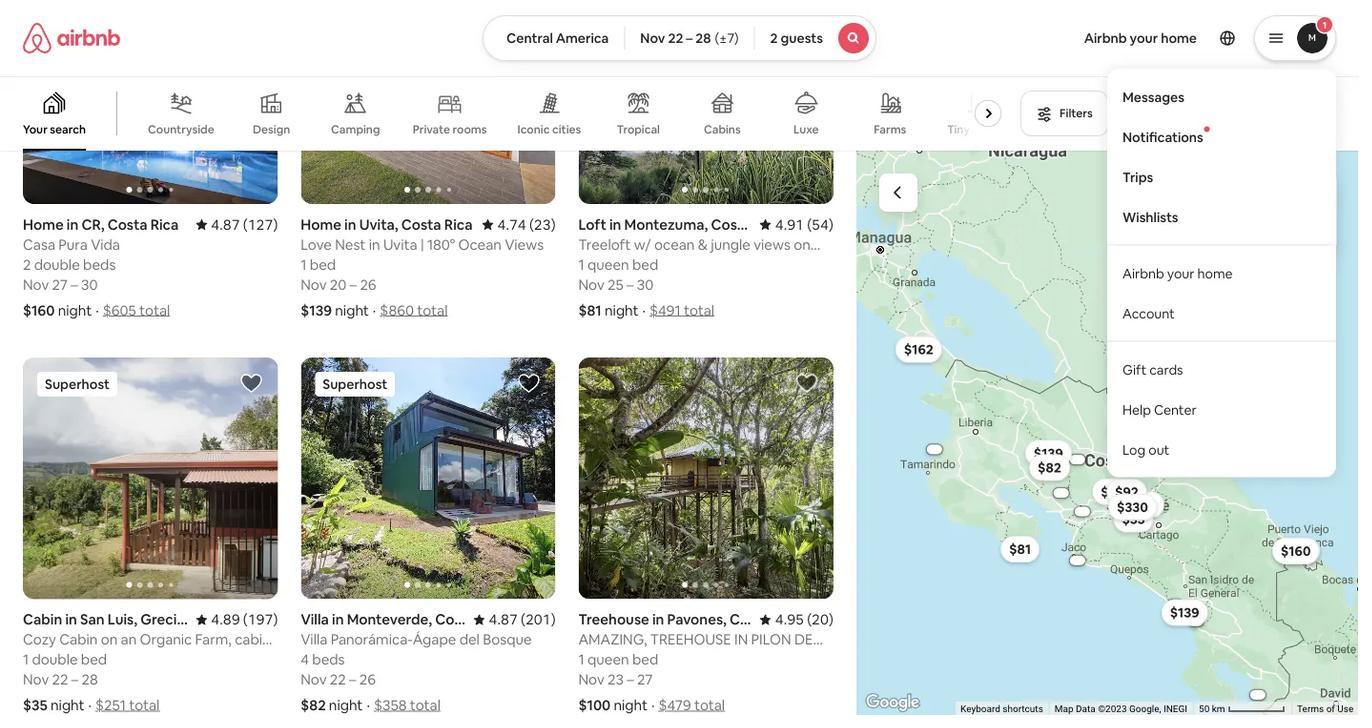 Task type: describe. For each thing, give the bounding box(es) containing it.
$605 total button
[[103, 301, 170, 319]]

design
[[253, 122, 290, 137]]

– inside home in cr, costa rica casa pura vida 2 double beds nov 27 – 30 $160 night · $605 total
[[71, 275, 78, 294]]

notifications link
[[1108, 117, 1337, 157]]

4.87 for 4.87 (201)
[[489, 611, 518, 629]]

total inside villa panorámica-ágape del bosque 4 beds nov 22 – 26 $82 night · $358 total
[[410, 697, 441, 715]]

$491 total button
[[650, 301, 715, 319]]

wishlists link
[[1108, 197, 1337, 237]]

1 queen bed nov 23 – 27 $100 night · $479 total
[[579, 651, 725, 715]]

· inside villa panorámica-ágape del bosque 4 beds nov 22 – 26 $82 night · $358 total
[[367, 697, 370, 715]]

nov inside home in cr, costa rica casa pura vida 2 double beds nov 27 – 30 $160 night · $605 total
[[23, 275, 49, 294]]

log out
[[1123, 441, 1170, 459]]

use
[[1338, 704, 1354, 715]]

$860 total button
[[380, 301, 448, 319]]

$251 total button
[[96, 697, 160, 715]]

26 inside villa panorámica-ágape del bosque 4 beds nov 22 – 26 $82 night · $358 total
[[360, 671, 376, 690]]

1 queen bed nov 25 – 30 $81 night · $491 total
[[579, 255, 715, 319]]

2 horizontal spatial in
[[369, 235, 380, 254]]

$55
[[1122, 511, 1145, 528]]

double inside home in cr, costa rica casa pura vida 2 double beds nov 27 – 30 $160 night · $605 total
[[34, 255, 80, 274]]

©2023
[[1098, 704, 1127, 715]]

group for home in cr, costa rica casa pura vida 2 double beds nov 27 – 30 $160 night · $605 total
[[23, 0, 278, 204]]

in for uvita,
[[344, 215, 356, 234]]

airbnb for bottom airbnb your home link
[[1123, 265, 1165, 282]]

ágape
[[413, 631, 456, 649]]

total inside home in cr, costa rica casa pura vida 2 double beds nov 27 – 30 $160 night · $605 total
[[139, 301, 170, 319]]

before
[[1210, 106, 1247, 121]]

$35 button
[[1093, 479, 1133, 506]]

keyboard shortcuts
[[961, 704, 1043, 715]]

$92 button
[[1107, 479, 1147, 506]]

of
[[1327, 704, 1335, 715]]

taxes
[[1249, 106, 1279, 121]]

50 km button
[[1193, 702, 1292, 716]]

farms
[[874, 122, 907, 137]]

home for love
[[301, 215, 341, 234]]

map
[[1055, 704, 1074, 715]]

– inside villa panorámica-ágape del bosque 4 beds nov 22 – 26 $82 night · $358 total
[[349, 671, 356, 690]]

2 guests button
[[754, 15, 877, 61]]

$82 button
[[1029, 455, 1070, 481]]

log out button
[[1108, 430, 1337, 470]]

account
[[1123, 305, 1175, 322]]

america
[[556, 30, 609, 47]]

$35 inside "button"
[[1101, 484, 1124, 501]]

airbnb for topmost airbnb your home link
[[1085, 30, 1127, 47]]

– inside 1 double bed nov 22 – 28 $35 night · $251 total
[[71, 671, 79, 690]]

guests
[[781, 30, 823, 47]]

1 for 4.89 (197)
[[23, 651, 29, 669]]

gift cards
[[1123, 361, 1184, 378]]

group for 1 queen bed nov 25 – 30 $81 night · $491 total
[[579, 0, 834, 204]]

$358
[[374, 697, 407, 715]]

wishlists
[[1123, 209, 1179, 226]]

nov inside home in uvita, costa rica love nest in uvita | 180° ocean views 1 bed nov 20 – 26 $139 night · $860 total
[[301, 275, 327, 294]]

4.87 out of 5 average rating,  201 reviews image
[[474, 611, 556, 629]]

queen for 23
[[588, 651, 629, 669]]

center
[[1154, 401, 1197, 418]]

home for casa
[[23, 215, 64, 234]]

night inside home in cr, costa rica casa pura vida 2 double beds nov 27 – 30 $160 night · $605 total
[[58, 301, 92, 319]]

out
[[1149, 441, 1170, 459]]

$100
[[579, 697, 611, 715]]

account link
[[1108, 294, 1337, 334]]

2 guests
[[771, 30, 823, 47]]

$160 button
[[1273, 538, 1320, 565]]

google image
[[861, 691, 924, 716]]

$160 inside button
[[1281, 543, 1311, 560]]

total inside button
[[1182, 106, 1208, 121]]

4.95
[[775, 611, 804, 629]]

home in cr, costa rica casa pura vida 2 double beds nov 27 – 30 $160 night · $605 total
[[23, 215, 179, 319]]

$330
[[1117, 499, 1149, 516]]

$82 inside villa panorámica-ágape del bosque 4 beds nov 22 – 26 $82 night · $358 total
[[301, 697, 326, 715]]

total inside home in uvita, costa rica love nest in uvita | 180° ocean views 1 bed nov 20 – 26 $139 night · $860 total
[[417, 301, 448, 319]]

1 horizontal spatial your
[[1168, 265, 1195, 282]]

add to wishlist: cabin in san luis,  grecia, costa rica image
[[240, 372, 263, 395]]

rooms
[[453, 122, 487, 137]]

shortcuts
[[1003, 704, 1043, 715]]

4.89 out of 5 average rating,  197 reviews image
[[196, 611, 278, 629]]

1 button
[[1255, 15, 1337, 61]]

0 vertical spatial home
[[1161, 30, 1197, 47]]

$81 inside button
[[1009, 541, 1031, 558]]

log
[[1123, 441, 1146, 459]]

$81 inside '1 queen bed nov 25 – 30 $81 night · $491 total'
[[579, 301, 602, 319]]

total inside 1 queen bed nov 23 – 27 $100 night · $479 total
[[695, 697, 725, 715]]

costa for 180°
[[401, 215, 441, 234]]

nest
[[335, 235, 366, 254]]

4.91 (54)
[[775, 215, 834, 234]]

queen for 25
[[588, 255, 629, 274]]

none search field containing central america
[[483, 15, 877, 61]]

central america
[[507, 30, 609, 47]]

$479 total button
[[659, 697, 725, 715]]

cabins
[[704, 122, 741, 137]]

has notifications image
[[1205, 127, 1211, 132]]

(23)
[[530, 215, 556, 234]]

google map
showing 30 stays. region
[[857, 151, 1360, 716]]

bed for 1 double bed nov 22 – 28 $35 night · $251 total
[[81, 651, 107, 669]]

|
[[421, 235, 424, 254]]

nov 22 – 28 (±7)
[[641, 30, 739, 47]]

4.89 (197)
[[211, 611, 278, 629]]

rica for home in cr, costa rica
[[151, 215, 179, 234]]

rica for home in uvita, costa rica
[[444, 215, 473, 234]]

4.87 (127)
[[211, 215, 278, 234]]

ocean
[[458, 235, 502, 254]]

4.74 (23)
[[498, 215, 556, 234]]

vida
[[91, 235, 120, 254]]

$860
[[380, 301, 414, 319]]

display
[[1141, 106, 1180, 121]]

home in uvita, costa rica love nest in uvita | 180° ocean views 1 bed nov 20 – 26 $139 night · $860 total
[[301, 215, 544, 319]]

group containing iconic cities
[[0, 76, 1010, 151]]

countryside
[[148, 122, 214, 137]]

group for home in uvita, costa rica love nest in uvita | 180° ocean views 1 bed nov 20 – 26 $139 night · $860 total
[[301, 0, 556, 204]]

cr,
[[81, 215, 104, 234]]

1 double bed nov 22 – 28 $35 night · $251 total
[[23, 651, 160, 715]]

$82 inside $82 button
[[1038, 459, 1062, 477]]

notifications
[[1123, 128, 1204, 146]]

messages link
[[1108, 77, 1337, 117]]

bosque
[[483, 631, 532, 649]]

tiny
[[948, 122, 970, 137]]

night inside '1 queen bed nov 25 – 30 $81 night · $491 total'
[[605, 301, 639, 319]]

bed for 1 queen bed nov 23 – 27 $100 night · $479 total
[[633, 651, 659, 669]]

airbnb your home for bottom airbnb your home link
[[1123, 265, 1233, 282]]

(±7)
[[715, 30, 739, 47]]

4.74 out of 5 average rating,  23 reviews image
[[482, 215, 556, 234]]

20
[[330, 275, 347, 294]]

$35 inside 1 double bed nov 22 – 28 $35 night · $251 total
[[23, 697, 48, 715]]

25
[[608, 275, 624, 294]]

your search
[[23, 122, 86, 137]]

data
[[1076, 704, 1096, 715]]

$479
[[659, 697, 691, 715]]



Task type: vqa. For each thing, say whether or not it's contained in the screenshot.
the Add to wishlist: Lakeway, Texas 'Icon' at left
no



Task type: locate. For each thing, give the bounding box(es) containing it.
1 inside 1 queen bed nov 23 – 27 $100 night · $479 total
[[579, 651, 585, 669]]

0 horizontal spatial beds
[[83, 255, 116, 274]]

0 horizontal spatial $139
[[301, 301, 332, 319]]

1 horizontal spatial $139 button
[[1162, 600, 1208, 626]]

queen inside '1 queen bed nov 25 – 30 $81 night · $491 total'
[[588, 255, 629, 274]]

trips link
[[1108, 157, 1337, 197]]

night left $251
[[51, 697, 85, 715]]

1 costa from the left
[[107, 215, 147, 234]]

1 queen from the top
[[588, 255, 629, 274]]

night left $605
[[58, 301, 92, 319]]

2 vertical spatial $139
[[1170, 604, 1200, 622]]

– inside 1 queen bed nov 23 – 27 $100 night · $479 total
[[627, 671, 634, 690]]

0 horizontal spatial in
[[67, 215, 78, 234]]

google,
[[1129, 704, 1161, 715]]

costa for beds
[[107, 215, 147, 234]]

$156 button
[[1274, 538, 1321, 565]]

total right $251
[[129, 697, 160, 715]]

costa inside home in uvita, costa rica love nest in uvita | 180° ocean views 1 bed nov 20 – 26 $139 night · $860 total
[[401, 215, 441, 234]]

0 horizontal spatial rica
[[151, 215, 179, 234]]

2 queen from the top
[[588, 651, 629, 669]]

nov inside search field
[[641, 30, 665, 47]]

total right $358
[[410, 697, 441, 715]]

1 horizontal spatial 30
[[637, 275, 654, 294]]

0 horizontal spatial 4.87
[[211, 215, 240, 234]]

1 home from the left
[[23, 215, 64, 234]]

night inside 1 double bed nov 22 – 28 $35 night · $251 total
[[51, 697, 85, 715]]

$81 down $82 button
[[1009, 541, 1031, 558]]

bed inside '1 queen bed nov 25 – 30 $81 night · $491 total'
[[633, 255, 659, 274]]

26
[[360, 275, 376, 294], [360, 671, 376, 690]]

1 vertical spatial airbnb
[[1123, 265, 1165, 282]]

28 inside 1 double bed nov 22 – 28 $35 night · $251 total
[[82, 671, 98, 690]]

0 vertical spatial your
[[1130, 30, 1159, 47]]

2 costa from the left
[[401, 215, 441, 234]]

4.95 out of 5 average rating,  20 reviews image
[[760, 611, 834, 629]]

28
[[696, 30, 711, 47], [82, 671, 98, 690]]

·
[[96, 301, 99, 319], [373, 301, 376, 319], [643, 301, 646, 319], [88, 697, 92, 715], [367, 697, 370, 715], [652, 697, 655, 715]]

$358 total button
[[374, 697, 441, 715]]

0 vertical spatial 4.87
[[211, 215, 240, 234]]

km
[[1212, 704, 1225, 715]]

airbnb your home link down wishlists link
[[1108, 253, 1337, 294]]

0 vertical spatial $160
[[23, 301, 55, 319]]

$139
[[301, 301, 332, 319], [1034, 445, 1064, 462], [1170, 604, 1200, 622]]

0 vertical spatial $139 button
[[1026, 440, 1072, 467]]

$81 button
[[1001, 536, 1040, 563]]

27 right 23
[[637, 671, 653, 690]]

4.87 left (127)
[[211, 215, 240, 234]]

tiny homes
[[948, 122, 1009, 137]]

camping
[[331, 122, 380, 137]]

1 horizontal spatial costa
[[401, 215, 441, 234]]

0 vertical spatial $139
[[301, 301, 332, 319]]

villa
[[301, 631, 328, 649]]

30 inside home in cr, costa rica casa pura vida 2 double beds nov 27 – 30 $160 night · $605 total
[[81, 275, 98, 294]]

$491
[[650, 301, 681, 319]]

4.87 out of 5 average rating,  127 reviews image
[[196, 215, 278, 234]]

· left $860
[[373, 301, 376, 319]]

night down 25
[[605, 301, 639, 319]]

night inside villa panorámica-ágape del bosque 4 beds nov 22 – 26 $82 night · $358 total
[[329, 697, 363, 715]]

2 down casa
[[23, 255, 31, 274]]

22 inside search field
[[668, 30, 684, 47]]

0 horizontal spatial $139 button
[[1026, 440, 1072, 467]]

panorámica-
[[331, 631, 413, 649]]

home inside home in uvita, costa rica love nest in uvita | 180° ocean views 1 bed nov 20 – 26 $139 night · $860 total
[[301, 215, 341, 234]]

2
[[771, 30, 778, 47], [23, 255, 31, 274]]

2 horizontal spatial $139
[[1170, 604, 1200, 622]]

in inside home in cr, costa rica casa pura vida 2 double beds nov 27 – 30 $160 night · $605 total
[[67, 215, 78, 234]]

0 horizontal spatial 30
[[81, 275, 98, 294]]

· left the $479
[[652, 697, 655, 715]]

26 right 20
[[360, 275, 376, 294]]

group for 1 queen bed nov 23 – 27 $100 night · $479 total
[[579, 358, 834, 600]]

$52
[[1133, 497, 1156, 514]]

4.95 (20)
[[775, 611, 834, 629]]

$82
[[1038, 459, 1062, 477], [301, 697, 326, 715]]

0 horizontal spatial $81
[[579, 301, 602, 319]]

terms of use link
[[1297, 704, 1354, 715]]

0 horizontal spatial 28
[[82, 671, 98, 690]]

queen up 25
[[588, 255, 629, 274]]

2 left guests
[[771, 30, 778, 47]]

0 horizontal spatial 2
[[23, 255, 31, 274]]

4.89
[[211, 611, 240, 629]]

$160
[[23, 301, 55, 319], [1281, 543, 1311, 560]]

night inside home in uvita, costa rica love nest in uvita | 180° ocean views 1 bed nov 20 – 26 $139 night · $860 total
[[335, 301, 369, 319]]

costa up vida
[[107, 215, 147, 234]]

costa inside home in cr, costa rica casa pura vida 2 double beds nov 27 – 30 $160 night · $605 total
[[107, 215, 147, 234]]

night left $358
[[329, 697, 363, 715]]

1 horizontal spatial in
[[344, 215, 356, 234]]

rica inside home in uvita, costa rica love nest in uvita | 180° ocean views 1 bed nov 20 – 26 $139 night · $860 total
[[444, 215, 473, 234]]

help
[[1123, 401, 1151, 418]]

search
[[50, 122, 86, 137]]

· inside '1 queen bed nov 25 – 30 $81 night · $491 total'
[[643, 301, 646, 319]]

1 horizontal spatial 27
[[637, 671, 653, 690]]

1 inside home in uvita, costa rica love nest in uvita | 180° ocean views 1 bed nov 20 – 26 $139 night · $860 total
[[301, 255, 307, 274]]

4.87 for 4.87 (127)
[[211, 215, 240, 234]]

airbnb your home link up messages
[[1073, 18, 1209, 58]]

· inside 1 queen bed nov 23 – 27 $100 night · $479 total
[[652, 697, 655, 715]]

rica up the 180°
[[444, 215, 473, 234]]

1 vertical spatial 4.87
[[489, 611, 518, 629]]

0 vertical spatial 26
[[360, 275, 376, 294]]

$605
[[103, 301, 136, 319]]

1 horizontal spatial 2
[[771, 30, 778, 47]]

0 vertical spatial airbnb your home link
[[1073, 18, 1209, 58]]

1 inside 1 double bed nov 22 – 28 $35 night · $251 total
[[23, 651, 29, 669]]

1 inside '1 queen bed nov 25 – 30 $81 night · $491 total'
[[579, 255, 585, 274]]

cities
[[552, 122, 581, 137]]

love
[[301, 235, 332, 254]]

2 horizontal spatial 22
[[668, 30, 684, 47]]

group for villa panorámica-ágape del bosque 4 beds nov 22 – 26 $82 night · $358 total
[[301, 358, 556, 600]]

4.91 out of 5 average rating,  54 reviews image
[[760, 215, 834, 234]]

1 rica from the left
[[151, 215, 179, 234]]

total right $605
[[139, 301, 170, 319]]

nov inside '1 queen bed nov 25 – 30 $81 night · $491 total'
[[579, 275, 605, 294]]

27
[[52, 275, 68, 294], [637, 671, 653, 690]]

0 vertical spatial $82
[[1038, 459, 1062, 477]]

(201)
[[521, 611, 556, 629]]

$160 inside home in cr, costa rica casa pura vida 2 double beds nov 27 – 30 $160 night · $605 total
[[23, 301, 55, 319]]

homes
[[973, 122, 1009, 137]]

group
[[23, 0, 278, 204], [301, 0, 556, 204], [579, 0, 834, 204], [0, 76, 1010, 151], [23, 358, 278, 600], [301, 358, 556, 600], [579, 358, 834, 600]]

night down 20
[[335, 301, 369, 319]]

0 horizontal spatial $160
[[23, 301, 55, 319]]

$92
[[1115, 484, 1139, 501]]

airbnb up messages
[[1085, 30, 1127, 47]]

airbnb your home
[[1085, 30, 1197, 47], [1123, 265, 1233, 282]]

airbnb your home up account
[[1123, 265, 1233, 282]]

2 30 from the left
[[637, 275, 654, 294]]

$156
[[1283, 543, 1312, 560]]

0 vertical spatial 2
[[771, 30, 778, 47]]

0 vertical spatial 27
[[52, 275, 68, 294]]

private rooms
[[413, 122, 487, 137]]

group for 1 double bed nov 22 – 28 $35 night · $251 total
[[23, 358, 278, 600]]

help center link
[[1108, 390, 1337, 430]]

· inside 1 double bed nov 22 – 28 $35 night · $251 total
[[88, 697, 92, 715]]

30
[[81, 275, 98, 294], [637, 275, 654, 294]]

nov
[[641, 30, 665, 47], [23, 275, 49, 294], [301, 275, 327, 294], [579, 275, 605, 294], [23, 671, 49, 690], [301, 671, 327, 690], [579, 671, 605, 690]]

airbnb
[[1085, 30, 1127, 47], [1123, 265, 1165, 282]]

1 vertical spatial 28
[[82, 671, 98, 690]]

· left $358
[[367, 697, 370, 715]]

add to wishlist: treehouse in pavones, costa rica image
[[796, 372, 818, 395]]

queen inside 1 queen bed nov 23 – 27 $100 night · $479 total
[[588, 651, 629, 669]]

airbnb up account
[[1123, 265, 1165, 282]]

$55 button
[[1114, 506, 1154, 533]]

1 inside 'dropdown button'
[[1323, 19, 1327, 31]]

30 inside '1 queen bed nov 25 – 30 $81 night · $491 total'
[[637, 275, 654, 294]]

costa up |
[[401, 215, 441, 234]]

total right the $479
[[695, 697, 725, 715]]

rica right cr,
[[151, 215, 179, 234]]

28 up $251
[[82, 671, 98, 690]]

1 horizontal spatial 28
[[696, 30, 711, 47]]

1 vertical spatial $35
[[23, 697, 48, 715]]

terms
[[1297, 704, 1324, 715]]

None search field
[[483, 15, 877, 61]]

0 vertical spatial beds
[[83, 255, 116, 274]]

display total before taxes button
[[1125, 91, 1337, 136]]

2 inside home in cr, costa rica casa pura vida 2 double beds nov 27 – 30 $160 night · $605 total
[[23, 255, 31, 274]]

nov inside villa panorámica-ágape del bosque 4 beds nov 22 – 26 $82 night · $358 total
[[301, 671, 327, 690]]

in for cr,
[[67, 215, 78, 234]]

beds right 4 in the bottom left of the page
[[312, 651, 345, 669]]

$251
[[96, 697, 126, 715]]

1 horizontal spatial $81
[[1009, 541, 1031, 558]]

gift cards link
[[1108, 350, 1337, 390]]

1 vertical spatial $82
[[301, 697, 326, 715]]

2 home from the left
[[301, 215, 341, 234]]

4.74
[[498, 215, 526, 234]]

–
[[686, 30, 693, 47], [71, 275, 78, 294], [350, 275, 357, 294], [627, 275, 634, 294], [71, 671, 79, 690], [349, 671, 356, 690], [627, 671, 634, 690]]

help center
[[1123, 401, 1197, 418]]

0 horizontal spatial 27
[[52, 275, 68, 294]]

nov inside 1 double bed nov 22 – 28 $35 night · $251 total
[[23, 671, 49, 690]]

28 left the (±7) at the top right of the page
[[696, 30, 711, 47]]

1 horizontal spatial beds
[[312, 651, 345, 669]]

bed inside 1 double bed nov 22 – 28 $35 night · $251 total
[[81, 651, 107, 669]]

1
[[1323, 19, 1327, 31], [301, 255, 307, 274], [579, 255, 585, 274], [23, 651, 29, 669], [579, 651, 585, 669]]

iconic
[[518, 122, 550, 137]]

(197)
[[243, 611, 278, 629]]

1 horizontal spatial home
[[301, 215, 341, 234]]

1 horizontal spatial $160
[[1281, 543, 1311, 560]]

1 horizontal spatial 4.87
[[489, 611, 518, 629]]

luxe
[[794, 122, 819, 137]]

1 vertical spatial 27
[[637, 671, 653, 690]]

1 vertical spatial 26
[[360, 671, 376, 690]]

0 vertical spatial airbnb
[[1085, 30, 1127, 47]]

total right $860
[[417, 301, 448, 319]]

bed inside 1 queen bed nov 23 – 27 $100 night · $479 total
[[633, 651, 659, 669]]

airbnb your home link
[[1073, 18, 1209, 58], [1108, 253, 1337, 294]]

1 horizontal spatial 22
[[330, 671, 346, 690]]

0 horizontal spatial home
[[23, 215, 64, 234]]

total right "$491"
[[684, 301, 715, 319]]

beds inside home in cr, costa rica casa pura vida 2 double beds nov 27 – 30 $160 night · $605 total
[[83, 255, 116, 274]]

queen
[[588, 255, 629, 274], [588, 651, 629, 669]]

0 horizontal spatial your
[[1130, 30, 1159, 47]]

home up account link at the top right of the page
[[1198, 265, 1233, 282]]

total up 'has notifications' icon
[[1182, 106, 1208, 121]]

26 inside home in uvita, costa rica love nest in uvita | 180° ocean views 1 bed nov 20 – 26 $139 night · $860 total
[[360, 275, 376, 294]]

filters
[[1060, 106, 1093, 121]]

iconic cities
[[518, 122, 581, 137]]

0 horizontal spatial $82
[[301, 697, 326, 715]]

messages
[[1123, 88, 1185, 106]]

1 horizontal spatial $82
[[1038, 459, 1062, 477]]

home up messages
[[1161, 30, 1197, 47]]

in up nest
[[344, 215, 356, 234]]

1 vertical spatial $139 button
[[1162, 600, 1208, 626]]

uvita
[[383, 235, 418, 254]]

rica inside home in cr, costa rica casa pura vida 2 double beds nov 27 – 30 $160 night · $605 total
[[151, 215, 179, 234]]

(54)
[[807, 215, 834, 234]]

– inside '1 queen bed nov 25 – 30 $81 night · $491 total'
[[627, 275, 634, 294]]

1 vertical spatial your
[[1168, 265, 1195, 282]]

· inside home in cr, costa rica casa pura vida 2 double beds nov 27 – 30 $160 night · $605 total
[[96, 301, 99, 319]]

home
[[23, 215, 64, 234], [301, 215, 341, 234]]

inegi
[[1164, 704, 1188, 715]]

22
[[668, 30, 684, 47], [52, 671, 68, 690], [330, 671, 346, 690]]

0 vertical spatial 28
[[696, 30, 711, 47]]

home inside home in cr, costa rica casa pura vida 2 double beds nov 27 – 30 $160 night · $605 total
[[23, 215, 64, 234]]

1 vertical spatial queen
[[588, 651, 629, 669]]

0 vertical spatial $35
[[1101, 484, 1124, 501]]

1 vertical spatial airbnb your home
[[1123, 265, 1233, 282]]

27 inside home in cr, costa rica casa pura vida 2 double beds nov 27 – 30 $160 night · $605 total
[[52, 275, 68, 294]]

· inside home in uvita, costa rica love nest in uvita | 180° ocean views 1 bed nov 20 – 26 $139 night · $860 total
[[373, 301, 376, 319]]

· left $605
[[96, 301, 99, 319]]

27 inside 1 queen bed nov 23 – 27 $100 night · $479 total
[[637, 671, 653, 690]]

22 inside villa panorámica-ágape del bosque 4 beds nov 22 – 26 $82 night · $358 total
[[330, 671, 346, 690]]

keyboard shortcuts button
[[961, 703, 1043, 716]]

0 horizontal spatial $35
[[23, 697, 48, 715]]

0 vertical spatial double
[[34, 255, 80, 274]]

airbnb your home for topmost airbnb your home link
[[1085, 30, 1197, 47]]

$52 button
[[1125, 492, 1165, 519]]

1 vertical spatial beds
[[312, 651, 345, 669]]

total inside '1 queen bed nov 25 – 30 $81 night · $491 total'
[[684, 301, 715, 319]]

costa
[[107, 215, 147, 234], [401, 215, 441, 234]]

27 down pura
[[52, 275, 68, 294]]

double
[[34, 255, 80, 274], [32, 651, 78, 669]]

display total before taxes
[[1141, 106, 1279, 121]]

1 for 4.95 (20)
[[579, 651, 585, 669]]

· left "$491"
[[643, 301, 646, 319]]

2 rica from the left
[[444, 215, 473, 234]]

in down uvita,
[[369, 235, 380, 254]]

night down 23
[[614, 697, 648, 715]]

2 inside '2 guests' button
[[771, 30, 778, 47]]

4.87 up the bosque
[[489, 611, 518, 629]]

beds inside villa panorámica-ágape del bosque 4 beds nov 22 – 26 $82 night · $358 total
[[312, 651, 345, 669]]

private
[[413, 122, 450, 137]]

30 down vida
[[81, 275, 98, 294]]

1 horizontal spatial rica
[[444, 215, 473, 234]]

total inside 1 double bed nov 22 – 28 $35 night · $251 total
[[129, 697, 160, 715]]

1 vertical spatial 2
[[23, 255, 31, 274]]

$139 inside home in uvita, costa rica love nest in uvita | 180° ocean views 1 bed nov 20 – 26 $139 night · $860 total
[[301, 301, 332, 319]]

(20)
[[807, 611, 834, 629]]

home up casa
[[23, 215, 64, 234]]

4
[[301, 651, 309, 669]]

4.91
[[775, 215, 804, 234]]

0 horizontal spatial costa
[[107, 215, 147, 234]]

1 horizontal spatial $35
[[1101, 484, 1124, 501]]

1 30 from the left
[[81, 275, 98, 294]]

1 vertical spatial $81
[[1009, 541, 1031, 558]]

keyboard
[[961, 704, 1001, 715]]

beds down vida
[[83, 255, 116, 274]]

· left $251
[[88, 697, 92, 715]]

$81 left "$491"
[[579, 301, 602, 319]]

1 vertical spatial double
[[32, 651, 78, 669]]

in up pura
[[67, 215, 78, 234]]

26 up $358
[[360, 671, 376, 690]]

your up messages
[[1130, 30, 1159, 47]]

terms of use
[[1297, 704, 1354, 715]]

uvita,
[[359, 215, 398, 234]]

1 vertical spatial $139
[[1034, 445, 1064, 462]]

double inside 1 double bed nov 22 – 28 $35 night · $251 total
[[32, 651, 78, 669]]

airbnb your home up messages
[[1085, 30, 1197, 47]]

28 inside search field
[[696, 30, 711, 47]]

home up love on the left top of the page
[[301, 215, 341, 234]]

add to wishlist: villa in monteverde, costa rica image
[[518, 372, 541, 395]]

queen up 23
[[588, 651, 629, 669]]

0 vertical spatial $81
[[579, 301, 602, 319]]

1 vertical spatial home
[[1198, 265, 1233, 282]]

30 right 25
[[637, 275, 654, 294]]

night inside 1 queen bed nov 23 – 27 $100 night · $479 total
[[614, 697, 648, 715]]

your
[[1130, 30, 1159, 47], [1168, 265, 1195, 282]]

bed for 1 queen bed nov 25 – 30 $81 night · $491 total
[[633, 255, 659, 274]]

$139 button
[[1026, 440, 1072, 467], [1162, 600, 1208, 626]]

4.87 (201)
[[489, 611, 556, 629]]

0 vertical spatial queen
[[588, 255, 629, 274]]

your up account
[[1168, 265, 1195, 282]]

0 vertical spatial airbnb your home
[[1085, 30, 1197, 47]]

1 horizontal spatial $139
[[1034, 445, 1064, 462]]

profile element
[[900, 0, 1337, 478]]

central
[[507, 30, 553, 47]]

bed inside home in uvita, costa rica love nest in uvita | 180° ocean views 1 bed nov 20 – 26 $139 night · $860 total
[[310, 255, 336, 274]]

1 for 4.91 (54)
[[579, 255, 585, 274]]

0 horizontal spatial 22
[[52, 671, 68, 690]]

nov inside 1 queen bed nov 23 – 27 $100 night · $479 total
[[579, 671, 605, 690]]

bed
[[310, 255, 336, 274], [633, 255, 659, 274], [81, 651, 107, 669], [633, 651, 659, 669]]

del
[[460, 631, 480, 649]]

– inside home in uvita, costa rica love nest in uvita | 180° ocean views 1 bed nov 20 – 26 $139 night · $860 total
[[350, 275, 357, 294]]

22 inside 1 double bed nov 22 – 28 $35 night · $251 total
[[52, 671, 68, 690]]

1 vertical spatial airbnb your home link
[[1108, 253, 1337, 294]]

1 vertical spatial $160
[[1281, 543, 1311, 560]]



